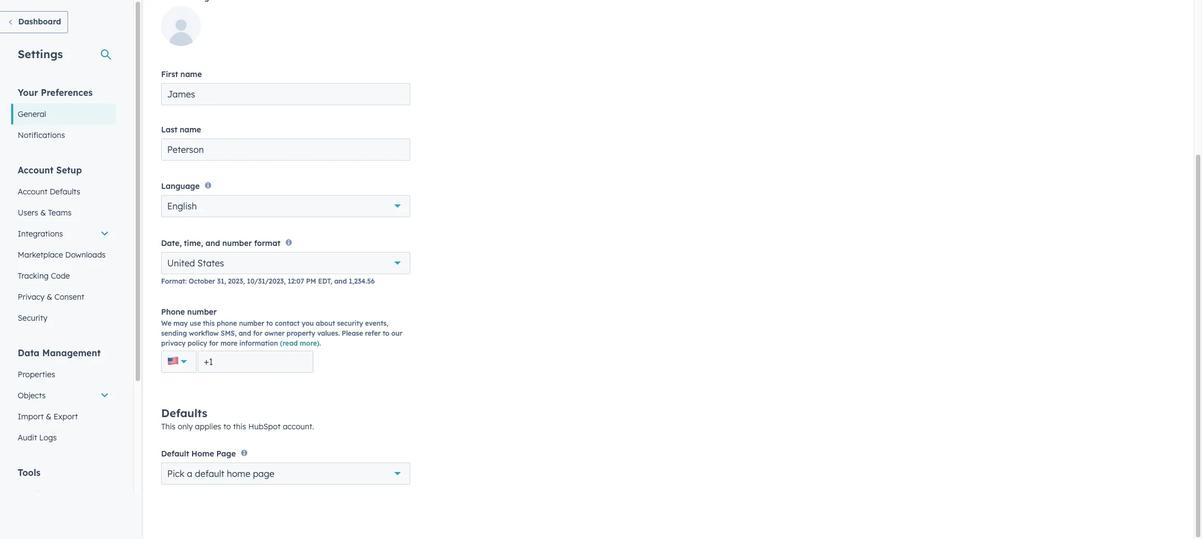 Task type: locate. For each thing, give the bounding box(es) containing it.
and inside we may use this phone number to contact you about security events, sending workflow sms, and for owner property values. please refer to our privacy policy for more information
[[239, 329, 251, 337]]

general link
[[11, 104, 116, 125]]

, left the 10/31/2023
[[243, 277, 245, 285]]

and right edt
[[334, 277, 347, 285]]

3 , from the left
[[331, 277, 332, 285]]

first
[[161, 69, 178, 79]]

0 horizontal spatial ,
[[243, 277, 245, 285]]

last
[[161, 125, 178, 135]]

date, time, and number format
[[161, 238, 281, 248]]

dashboard link
[[0, 11, 68, 33]]

owner
[[265, 329, 285, 337]]

account up account defaults
[[18, 165, 54, 176]]

1 horizontal spatial to
[[266, 319, 273, 327]]

1 horizontal spatial defaults
[[161, 406, 208, 420]]

number up information
[[239, 319, 264, 327]]

may
[[174, 319, 188, 327]]

dashboard
[[18, 17, 61, 27]]

First name text field
[[161, 83, 411, 105]]

information
[[239, 339, 278, 347]]

tracking
[[18, 271, 49, 281]]

date,
[[161, 238, 182, 248]]

1 vertical spatial account
[[18, 187, 48, 197]]

name right first
[[181, 69, 202, 79]]

& inside the import & export link
[[46, 412, 51, 422]]

0 vertical spatial this
[[203, 319, 215, 327]]

& left export
[[46, 412, 51, 422]]

objects button
[[11, 385, 116, 406]]

account setup element
[[11, 164, 116, 329]]

this inside we may use this phone number to contact you about security events, sending workflow sms, and for owner property values. please refer to our privacy policy for more information
[[203, 319, 215, 327]]

defaults up users & teams link
[[50, 187, 80, 197]]

account defaults
[[18, 187, 80, 197]]

phone
[[161, 307, 185, 317]]

property
[[287, 329, 315, 337]]

edt
[[318, 277, 331, 285]]

0 vertical spatial name
[[181, 69, 202, 79]]

0 horizontal spatial for
[[209, 339, 219, 347]]

tracking code
[[18, 271, 70, 281]]

our
[[392, 329, 403, 337]]

1,234.56
[[349, 277, 375, 285]]

to inside defaults this only applies to this hubspot account.
[[224, 421, 231, 431]]

defaults this only applies to this hubspot account.
[[161, 406, 314, 431]]

users & teams
[[18, 208, 72, 218]]

and right the sms,
[[239, 329, 251, 337]]

preferences
[[41, 87, 93, 98]]

for down workflow
[[209, 339, 219, 347]]

🇺🇸
[[167, 354, 180, 368]]

2 , from the left
[[284, 277, 286, 285]]

defaults inside account setup element
[[50, 187, 80, 197]]

& inside users & teams link
[[40, 208, 46, 218]]

to up the owner
[[266, 319, 273, 327]]

this up workflow
[[203, 319, 215, 327]]

workflow
[[189, 329, 219, 337]]

2 vertical spatial number
[[239, 319, 264, 327]]

account setup
[[18, 165, 82, 176]]

please
[[342, 329, 363, 337]]

2 horizontal spatial ,
[[331, 277, 332, 285]]

to right applies
[[224, 421, 231, 431]]

0 horizontal spatial to
[[224, 421, 231, 431]]

this left hubspot
[[233, 421, 246, 431]]

applies
[[195, 421, 221, 431]]

format
[[254, 238, 281, 248]]

name right last
[[180, 125, 201, 135]]

home
[[192, 449, 214, 459]]

1 horizontal spatial for
[[253, 329, 263, 337]]

2 horizontal spatial and
[[334, 277, 347, 285]]

pick a default home page
[[167, 468, 275, 479]]

1 account from the top
[[18, 165, 54, 176]]

number up use
[[187, 307, 217, 317]]

1 vertical spatial for
[[209, 339, 219, 347]]

only
[[178, 421, 193, 431]]

,
[[243, 277, 245, 285], [284, 277, 286, 285], [331, 277, 332, 285]]

privacy & consent link
[[11, 286, 116, 307]]

general
[[18, 109, 46, 119]]

2 vertical spatial and
[[239, 329, 251, 337]]

0 horizontal spatial defaults
[[50, 187, 80, 197]]

1 horizontal spatial and
[[239, 329, 251, 337]]

0 vertical spatial account
[[18, 165, 54, 176]]

policy
[[188, 339, 207, 347]]

0 vertical spatial &
[[40, 208, 46, 218]]

defaults up only
[[161, 406, 208, 420]]

number
[[222, 238, 252, 248], [187, 307, 217, 317], [239, 319, 264, 327]]

default
[[195, 468, 225, 479]]

page
[[253, 468, 275, 479]]

None telephone field
[[198, 351, 314, 373]]

you
[[302, 319, 314, 327]]

2 vertical spatial &
[[46, 412, 51, 422]]

united
[[167, 257, 195, 269]]

& inside privacy & consent link
[[47, 292, 52, 302]]

meetings link
[[11, 484, 116, 505]]

account for account defaults
[[18, 187, 48, 197]]

1 vertical spatial to
[[383, 329, 390, 337]]

1 vertical spatial &
[[47, 292, 52, 302]]

pick
[[167, 468, 185, 479]]

format
[[161, 277, 185, 285]]

1 horizontal spatial this
[[233, 421, 246, 431]]

&
[[40, 208, 46, 218], [47, 292, 52, 302], [46, 412, 51, 422]]

data management
[[18, 347, 101, 358]]

users
[[18, 208, 38, 218]]

marketplace
[[18, 250, 63, 260]]

export
[[54, 412, 78, 422]]

phone number
[[161, 307, 217, 317]]

10/31/2023
[[247, 277, 284, 285]]

(read
[[280, 339, 298, 347]]

1 vertical spatial defaults
[[161, 406, 208, 420]]

import & export link
[[11, 406, 116, 427]]

, left the 12:07
[[284, 277, 286, 285]]

0 horizontal spatial this
[[203, 319, 215, 327]]

2 account from the top
[[18, 187, 48, 197]]

import
[[18, 412, 44, 422]]

0 vertical spatial defaults
[[50, 187, 80, 197]]

(read more) link
[[280, 339, 320, 347]]

phone
[[217, 319, 237, 327]]

2 vertical spatial to
[[224, 421, 231, 431]]

number left format
[[222, 238, 252, 248]]

& for teams
[[40, 208, 46, 218]]

0 vertical spatial and
[[206, 238, 220, 248]]

english button
[[161, 195, 411, 217]]

account up users
[[18, 187, 48, 197]]

and
[[206, 238, 220, 248], [334, 277, 347, 285], [239, 329, 251, 337]]

tracking code link
[[11, 265, 116, 286]]

management
[[42, 347, 101, 358]]

1 horizontal spatial ,
[[284, 277, 286, 285]]

& right users
[[40, 208, 46, 218]]

pm
[[306, 277, 316, 285]]

& for consent
[[47, 292, 52, 302]]

for
[[253, 329, 263, 337], [209, 339, 219, 347]]

& right privacy
[[47, 292, 52, 302]]

to
[[266, 319, 273, 327], [383, 329, 390, 337], [224, 421, 231, 431]]

and right time,
[[206, 238, 220, 248]]

, right pm
[[331, 277, 332, 285]]

more
[[221, 339, 238, 347]]

defaults
[[50, 187, 80, 197], [161, 406, 208, 420]]

1 vertical spatial this
[[233, 421, 246, 431]]

1 vertical spatial and
[[334, 277, 347, 285]]

1 vertical spatial name
[[180, 125, 201, 135]]

for up information
[[253, 329, 263, 337]]

to left our in the left bottom of the page
[[383, 329, 390, 337]]

account
[[18, 165, 54, 176], [18, 187, 48, 197]]

audit logs link
[[11, 427, 116, 448]]

1 vertical spatial number
[[187, 307, 217, 317]]

setup
[[56, 165, 82, 176]]

.
[[320, 339, 321, 347]]

phone number element
[[161, 351, 411, 373]]



Task type: vqa. For each thing, say whether or not it's contained in the screenshot.
31,
yes



Task type: describe. For each thing, give the bounding box(es) containing it.
we may use this phone number to contact you about security events, sending workflow sms, and for owner property values. please refer to our privacy policy for more information
[[161, 319, 403, 347]]

2023
[[228, 277, 243, 285]]

import & export
[[18, 412, 78, 422]]

Last name text field
[[161, 139, 411, 161]]

name for first name
[[181, 69, 202, 79]]

teams
[[48, 208, 72, 218]]

data management element
[[11, 347, 116, 448]]

🇺🇸 button
[[161, 351, 197, 373]]

privacy & consent
[[18, 292, 84, 302]]

your
[[18, 87, 38, 98]]

security
[[18, 313, 47, 323]]

audit
[[18, 433, 37, 443]]

31,
[[217, 277, 226, 285]]

code
[[51, 271, 70, 281]]

0 vertical spatial number
[[222, 238, 252, 248]]

sms,
[[221, 329, 237, 337]]

12:07
[[288, 277, 304, 285]]

security link
[[11, 307, 116, 329]]

page
[[216, 449, 236, 459]]

format : october 31, 2023 , 10/31/2023 , 12:07 pm edt , and 1,234.56
[[161, 277, 375, 285]]

notifications
[[18, 130, 65, 140]]

2 horizontal spatial to
[[383, 329, 390, 337]]

more)
[[300, 339, 320, 347]]

united states
[[167, 257, 224, 269]]

tools element
[[11, 467, 116, 539]]

1 , from the left
[[243, 277, 245, 285]]

last name
[[161, 125, 201, 135]]

meetings
[[18, 489, 51, 499]]

account.
[[283, 421, 314, 431]]

default
[[161, 449, 189, 459]]

tools
[[18, 467, 41, 478]]

audit logs
[[18, 433, 57, 443]]

settings
[[18, 47, 63, 61]]

events,
[[365, 319, 389, 327]]

account defaults link
[[11, 181, 116, 202]]

about
[[316, 319, 335, 327]]

number inside we may use this phone number to contact you about security events, sending workflow sms, and for owner property values. please refer to our privacy policy for more information
[[239, 319, 264, 327]]

sending
[[161, 329, 187, 337]]

october
[[189, 277, 215, 285]]

0 vertical spatial for
[[253, 329, 263, 337]]

contact
[[275, 319, 300, 327]]

united states button
[[161, 252, 411, 274]]

first name
[[161, 69, 202, 79]]

home
[[227, 468, 251, 479]]

values.
[[317, 329, 340, 337]]

default home page
[[161, 449, 236, 459]]

privacy
[[161, 339, 186, 347]]

name for last name
[[180, 125, 201, 135]]

defaults inside defaults this only applies to this hubspot account.
[[161, 406, 208, 420]]

we
[[161, 319, 172, 327]]

this
[[161, 421, 176, 431]]

edit button
[[161, 6, 201, 50]]

0 horizontal spatial and
[[206, 238, 220, 248]]

:
[[185, 277, 187, 285]]

users & teams link
[[11, 202, 116, 223]]

your preferences element
[[11, 86, 116, 146]]

language
[[161, 181, 200, 191]]

marketplace downloads
[[18, 250, 106, 260]]

& for export
[[46, 412, 51, 422]]

integrations button
[[11, 223, 116, 244]]

consent
[[54, 292, 84, 302]]

time,
[[184, 238, 203, 248]]

account for account setup
[[18, 165, 54, 176]]

use
[[190, 319, 201, 327]]

integrations
[[18, 229, 63, 239]]

your preferences
[[18, 87, 93, 98]]

pick a default home page button
[[161, 463, 411, 485]]

this inside defaults this only applies to this hubspot account.
[[233, 421, 246, 431]]

security
[[337, 319, 363, 327]]

logs
[[39, 433, 57, 443]]

data
[[18, 347, 39, 358]]

english
[[167, 201, 197, 212]]

marketplace downloads link
[[11, 244, 116, 265]]

properties
[[18, 370, 55, 380]]

0 vertical spatial to
[[266, 319, 273, 327]]

objects
[[18, 391, 46, 401]]

states
[[198, 257, 224, 269]]

(read more) .
[[280, 339, 321, 347]]



